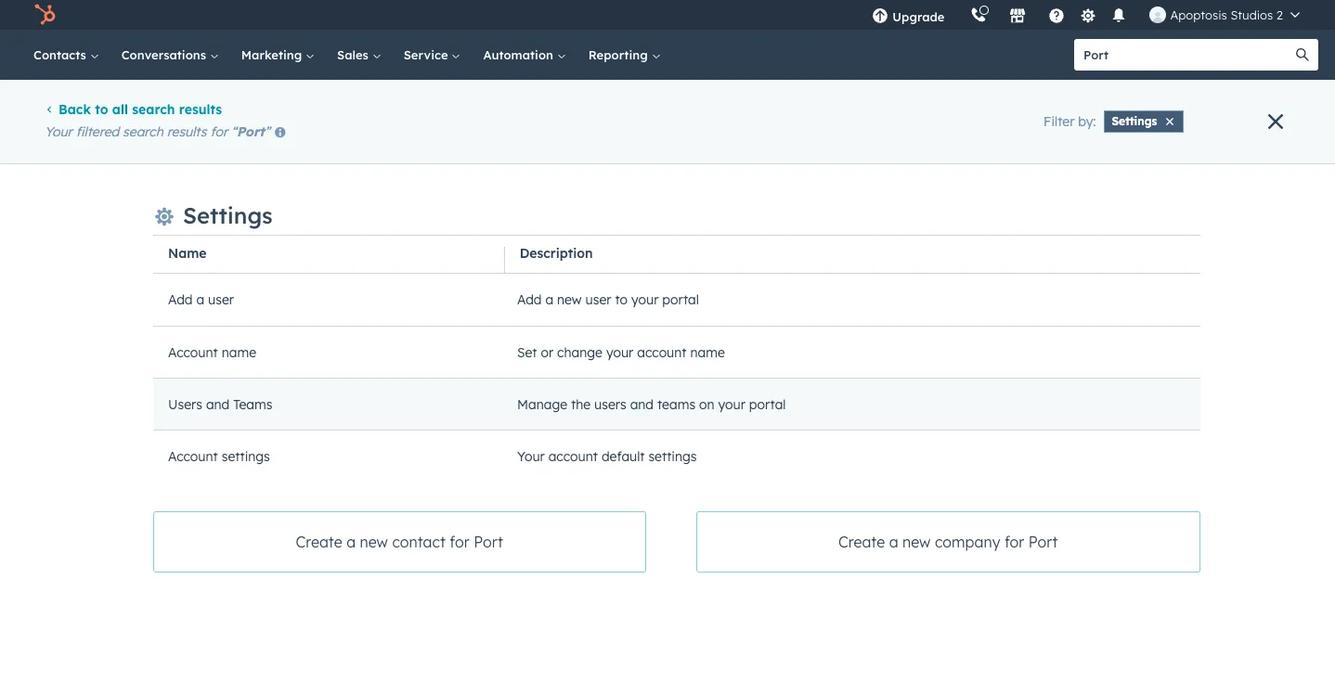Task type: vqa. For each thing, say whether or not it's contained in the screenshot.
rightmost The Deleted
yes



Task type: locate. For each thing, give the bounding box(es) containing it.
2
[[1276, 7, 1283, 22]]

notifications button
[[1103, 0, 1135, 30]]

were
[[755, 555, 788, 574]]

hubspot link
[[22, 4, 70, 26]]

0 horizontal spatial last
[[212, 160, 231, 174]]

if
[[707, 555, 716, 574]]

upgrade
[[893, 9, 945, 24]]

MM/DD/YYYY text field
[[431, 122, 649, 159]]

restore contacts deleted in the last 90 days
[[45, 160, 275, 174]]

1 horizontal spatial the
[[640, 577, 662, 596]]

back to contacts home link
[[45, 103, 188, 117]]

restore for restore contacts
[[45, 128, 115, 151]]

contacts down restore contacts
[[87, 160, 135, 174]]

1 horizontal spatial 90
[[696, 577, 713, 596]]

search button
[[1287, 39, 1318, 71]]

1 vertical spatial the
[[640, 577, 662, 596]]

contacts link
[[22, 30, 110, 80]]

1 vertical spatial to
[[699, 533, 713, 551]]

0 horizontal spatial to
[[90, 103, 101, 117]]

last inside there are no records to restore. records can be restored if they were deleted in the last 90 days.
[[667, 577, 692, 596]]

in down be
[[623, 577, 636, 596]]

0 vertical spatial the
[[192, 160, 209, 174]]

the left "days"
[[192, 160, 209, 174]]

in
[[180, 160, 189, 174], [623, 577, 636, 596]]

there
[[551, 533, 590, 551]]

menu
[[859, 0, 1313, 30]]

there are no records to restore. records can be restored if they were deleted in the last 90 days.
[[533, 533, 788, 596]]

0 vertical spatial in
[[180, 160, 189, 174]]

1 vertical spatial last
[[667, 577, 692, 596]]

the down be
[[640, 577, 662, 596]]

contacts down 'hubspot' link
[[33, 47, 90, 62]]

0 vertical spatial restore
[[45, 128, 115, 151]]

days
[[250, 160, 275, 174]]

contacts
[[33, 47, 90, 62], [104, 103, 154, 117], [120, 128, 203, 151], [87, 160, 135, 174]]

to up "if"
[[699, 533, 713, 551]]

deleted down restore contacts
[[138, 160, 177, 174]]

contacts inside "link"
[[33, 47, 90, 62]]

apoptosis studios 2
[[1170, 7, 1283, 22]]

marketplaces button
[[998, 0, 1037, 30]]

back
[[58, 103, 86, 117]]

marketing
[[241, 47, 306, 62]]

1 vertical spatial in
[[623, 577, 636, 596]]

the
[[192, 160, 209, 174], [640, 577, 662, 596]]

restore
[[45, 128, 115, 151], [45, 160, 84, 174]]

2 restore from the top
[[45, 160, 84, 174]]

1 horizontal spatial to
[[699, 533, 713, 551]]

back to contacts home
[[58, 103, 188, 117]]

0 vertical spatial 90
[[234, 160, 247, 174]]

deleted down can
[[567, 577, 619, 596]]

contacts up restore contacts deleted in the last 90 days at the left top
[[120, 128, 203, 151]]

1 vertical spatial deleted
[[567, 577, 619, 596]]

0 vertical spatial deleted
[[138, 160, 177, 174]]

marketplaces image
[[1010, 8, 1026, 25]]

last down restored at the bottom
[[667, 577, 692, 596]]

90
[[234, 160, 247, 174], [696, 577, 713, 596]]

1 horizontal spatial in
[[623, 577, 636, 596]]

menu containing apoptosis studios 2
[[859, 0, 1313, 30]]

0 horizontal spatial in
[[180, 160, 189, 174]]

90 left "days"
[[234, 160, 247, 174]]

settings image
[[1080, 8, 1096, 25]]

restored
[[645, 555, 703, 574]]

in inside there are no records to restore. records can be restored if they were deleted in the last 90 days.
[[623, 577, 636, 596]]

1 vertical spatial restore
[[45, 160, 84, 174]]

deleted
[[138, 160, 177, 174], [567, 577, 619, 596]]

1 horizontal spatial last
[[667, 577, 692, 596]]

deleted inside there are no records to restore. records can be restored if they were deleted in the last 90 days.
[[567, 577, 619, 596]]

1 restore from the top
[[45, 128, 115, 151]]

home
[[157, 103, 188, 117]]

studios
[[1230, 7, 1273, 22]]

in down home
[[180, 160, 189, 174]]

are
[[594, 533, 617, 551]]

help button
[[1041, 0, 1073, 30]]

90 down "if"
[[696, 577, 713, 596]]

1 vertical spatial 90
[[696, 577, 713, 596]]

restore contacts banner
[[45, 116, 1277, 166]]

restore for restore contacts deleted in the last 90 days
[[45, 160, 84, 174]]

no
[[621, 533, 639, 551]]

to right the "back"
[[90, 103, 101, 117]]

Search HubSpot search field
[[1074, 39, 1302, 71]]

menu item
[[958, 0, 961, 30]]

to
[[90, 103, 101, 117], [699, 533, 713, 551]]

service
[[404, 47, 452, 62]]

0 vertical spatial to
[[90, 103, 101, 117]]

last
[[212, 160, 231, 174], [667, 577, 692, 596]]

0 horizontal spatial the
[[192, 160, 209, 174]]

service link
[[392, 30, 472, 80]]

1 horizontal spatial deleted
[[567, 577, 619, 596]]

apoptosis
[[1170, 7, 1227, 22]]

sales link
[[326, 30, 392, 80]]

last left "days"
[[212, 160, 231, 174]]

restore inside "banner"
[[45, 128, 115, 151]]

upgrade image
[[872, 8, 889, 25]]



Task type: describe. For each thing, give the bounding box(es) containing it.
0 vertical spatial last
[[212, 160, 231, 174]]

help image
[[1049, 8, 1065, 25]]

0 horizontal spatial deleted
[[138, 160, 177, 174]]

calling icon button
[[963, 3, 995, 27]]

be
[[623, 555, 641, 574]]

can
[[593, 555, 619, 574]]

days.
[[717, 577, 754, 596]]

reporting
[[588, 47, 651, 62]]

tara schultz image
[[1150, 6, 1166, 23]]

to inside there are no records to restore. records can be restored if they were deleted in the last 90 days.
[[699, 533, 713, 551]]

contacts up restore contacts
[[104, 103, 154, 117]]

search image
[[1296, 48, 1309, 61]]

notifications image
[[1111, 8, 1128, 25]]

contacts inside "banner"
[[120, 128, 203, 151]]

calling icon image
[[971, 7, 987, 24]]

reporting link
[[577, 30, 672, 80]]

automation
[[483, 47, 557, 62]]

automation link
[[472, 30, 577, 80]]

Search search field
[[1051, 122, 1277, 159]]

records
[[643, 533, 695, 551]]

marketing link
[[230, 30, 326, 80]]

restore contacts
[[45, 128, 203, 151]]

sales
[[337, 47, 372, 62]]

the inside there are no records to restore. records can be restored if they were deleted in the last 90 days.
[[640, 577, 662, 596]]

hubspot image
[[33, 4, 56, 26]]

records
[[533, 555, 589, 574]]

apoptosis studios 2 button
[[1139, 0, 1311, 30]]

restore.
[[718, 533, 770, 551]]

they
[[720, 555, 751, 574]]

settings link
[[1076, 5, 1100, 25]]

MM/DD/YYYY text field
[[681, 122, 899, 159]]

0 horizontal spatial 90
[[234, 160, 247, 174]]

90 inside there are no records to restore. records can be restored if they were deleted in the last 90 days.
[[696, 577, 713, 596]]

conversations link
[[110, 30, 230, 80]]

conversations
[[121, 47, 210, 62]]



